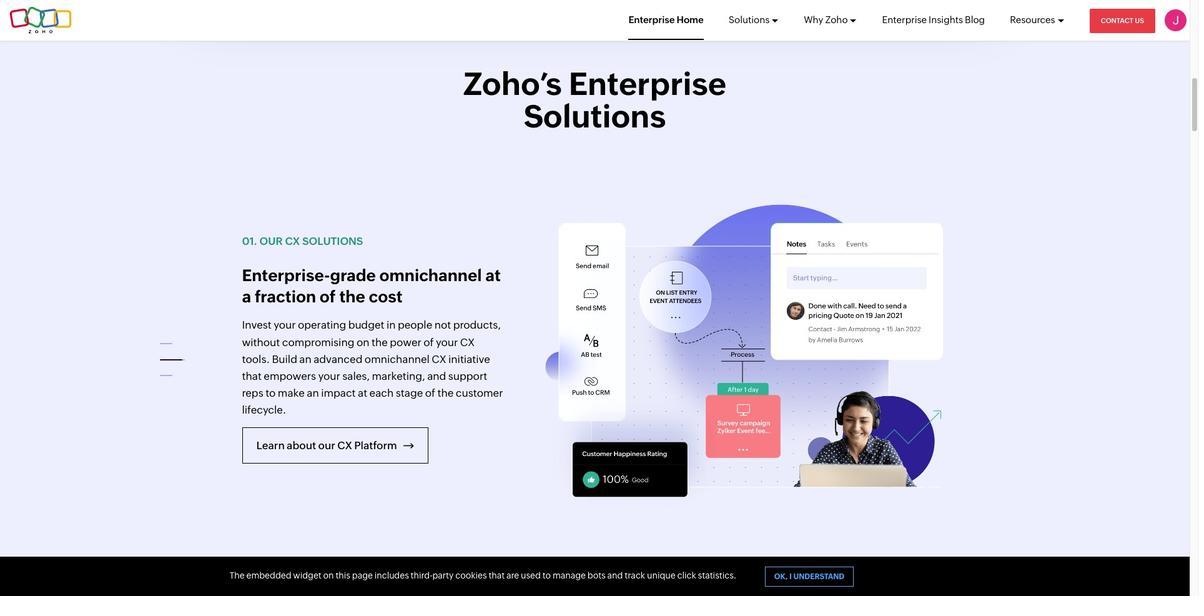 Task type: vqa. For each thing, say whether or not it's contained in the screenshot.
THE EMBEDDED WIDGET ON THIS PAGE INCLUDES THIRD-PARTY COOKIES THAT ARE USED TO MANAGE BOTS AND TRACK UNIQUE CLICK STATISTICS.
yes



Task type: locate. For each thing, give the bounding box(es) containing it.
1 horizontal spatial the
[[372, 336, 388, 348]]

sales,
[[343, 370, 370, 382]]

that left are
[[489, 570, 505, 580]]

2 horizontal spatial your
[[436, 336, 458, 348]]

blog
[[965, 14, 985, 25]]

01.
[[242, 235, 257, 247]]

a
[[242, 287, 251, 306]]

cx up initiative
[[460, 336, 475, 348]]

0 vertical spatial that
[[242, 370, 262, 382]]

of up operating
[[320, 287, 336, 306]]

the embedded widget on this page includes third-party cookies that are used to manage bots and track unique click statistics.
[[230, 570, 737, 580]]

at
[[486, 266, 501, 285], [358, 387, 367, 399]]

your
[[274, 319, 296, 331], [436, 336, 458, 348], [318, 370, 340, 382]]

1 vertical spatial and
[[608, 570, 623, 580]]

advanced
[[314, 353, 363, 365]]

that
[[242, 370, 262, 382], [489, 570, 505, 580]]

lifecycle.
[[242, 404, 286, 416]]

0 vertical spatial at
[[486, 266, 501, 285]]

customer
[[456, 387, 503, 399]]

bots
[[588, 570, 606, 580]]

third-
[[411, 570, 433, 580]]

0 horizontal spatial to
[[266, 387, 276, 399]]

an
[[300, 353, 312, 365], [307, 387, 319, 399]]

grade
[[330, 266, 376, 285]]

used
[[521, 570, 541, 580]]

to
[[266, 387, 276, 399], [543, 570, 551, 580]]

and right the bots
[[608, 570, 623, 580]]

1 vertical spatial an
[[307, 387, 319, 399]]

contact us link
[[1090, 9, 1156, 33]]

track
[[625, 570, 646, 580]]

build
[[272, 353, 297, 365]]

your down not
[[436, 336, 458, 348]]

of
[[320, 287, 336, 306], [424, 336, 434, 348], [425, 387, 436, 399]]

your right invest
[[274, 319, 296, 331]]

enterprise for enterprise insights blog
[[883, 14, 927, 25]]

on inside invest your operating budget in people not products, without compromising on the power of your cx tools. build an advanced omnichannel cx initiative that empowers your sales, marketing, and support reps to make an impact at each stage of the customer lifecycle.
[[357, 336, 370, 348]]

that up reps
[[242, 370, 262, 382]]

without
[[242, 336, 280, 348]]

1 vertical spatial that
[[489, 570, 505, 580]]

james peterson image
[[1165, 9, 1187, 31]]

and left support
[[427, 370, 446, 382]]

0 vertical spatial omnichannel
[[380, 266, 482, 285]]

your down advanced at left bottom
[[318, 370, 340, 382]]

to right reps
[[266, 387, 276, 399]]

that inside invest your operating budget in people not products, without compromising on the power of your cx tools. build an advanced omnichannel cx initiative that empowers your sales, marketing, and support reps to make an impact at each stage of the customer lifecycle.
[[242, 370, 262, 382]]

omnichannel
[[380, 266, 482, 285], [365, 353, 430, 365]]

an right build
[[300, 353, 312, 365]]

enterprise
[[629, 14, 675, 25], [883, 14, 927, 25], [569, 66, 727, 102]]

solutions inside zoho's enterprise solutions
[[524, 99, 666, 134]]

zoho enterprise logo image
[[9, 7, 72, 34]]

1 vertical spatial at
[[358, 387, 367, 399]]

1 horizontal spatial and
[[608, 570, 623, 580]]

omnichannel inside invest your operating budget in people not products, without compromising on the power of your cx tools. build an advanced omnichannel cx initiative that empowers your sales, marketing, and support reps to make an impact at each stage of the customer lifecycle.
[[365, 353, 430, 365]]

1 vertical spatial the
[[372, 336, 388, 348]]

solutions
[[729, 14, 770, 25], [524, 99, 666, 134]]

1 horizontal spatial your
[[318, 370, 340, 382]]

an right make
[[307, 387, 319, 399]]

0 vertical spatial your
[[274, 319, 296, 331]]

1 vertical spatial solutions
[[524, 99, 666, 134]]

omnichannel inside enterprise-grade omnichannel at a fraction of the cost
[[380, 266, 482, 285]]

reps
[[242, 387, 263, 399]]

at inside invest your operating budget in people not products, without compromising on the power of your cx tools. build an advanced omnichannel cx initiative that empowers your sales, marketing, and support reps to make an impact at each stage of the customer lifecycle.
[[358, 387, 367, 399]]

the
[[230, 570, 245, 580]]

party
[[433, 570, 454, 580]]

to right used at the left
[[543, 570, 551, 580]]

enterprise-
[[242, 266, 330, 285]]

0 vertical spatial of
[[320, 287, 336, 306]]

1 horizontal spatial on
[[357, 336, 370, 348]]

1 horizontal spatial that
[[489, 570, 505, 580]]

operating
[[298, 319, 346, 331]]

of right stage
[[425, 387, 436, 399]]

initiative
[[449, 353, 490, 365]]

marketing,
[[372, 370, 425, 382]]

0 vertical spatial on
[[357, 336, 370, 348]]

omnichannel up cost
[[380, 266, 482, 285]]

1 vertical spatial on
[[323, 570, 334, 580]]

cost
[[369, 287, 403, 306]]

enterprise for enterprise home
[[629, 14, 675, 25]]

0 horizontal spatial and
[[427, 370, 446, 382]]

make
[[278, 387, 305, 399]]

about
[[287, 439, 316, 451]]

impact
[[321, 387, 356, 399]]

omnichannel up marketing,
[[365, 353, 430, 365]]

1 vertical spatial omnichannel
[[365, 353, 430, 365]]

0 vertical spatial and
[[427, 370, 446, 382]]

at up products,
[[486, 266, 501, 285]]

zoho's enterprise solutions
[[464, 66, 727, 134]]

are
[[507, 570, 519, 580]]

on
[[357, 336, 370, 348], [323, 570, 334, 580]]

1 vertical spatial to
[[543, 570, 551, 580]]

the down in
[[372, 336, 388, 348]]

cx
[[285, 235, 300, 247], [460, 336, 475, 348], [432, 353, 447, 365], [338, 439, 352, 451]]

0 horizontal spatial on
[[323, 570, 334, 580]]

0 vertical spatial to
[[266, 387, 276, 399]]

1 horizontal spatial at
[[486, 266, 501, 285]]

of down people
[[424, 336, 434, 348]]

people
[[398, 319, 433, 331]]

page
[[352, 570, 373, 580]]

0 horizontal spatial that
[[242, 370, 262, 382]]

on left this
[[323, 570, 334, 580]]

the down support
[[438, 387, 454, 399]]

includes
[[375, 570, 409, 580]]

click
[[678, 570, 697, 580]]

the
[[340, 287, 365, 306], [372, 336, 388, 348], [438, 387, 454, 399]]

tools.
[[242, 353, 270, 365]]

0 vertical spatial solutions
[[729, 14, 770, 25]]

0 horizontal spatial at
[[358, 387, 367, 399]]

2 vertical spatial the
[[438, 387, 454, 399]]

and
[[427, 370, 446, 382], [608, 570, 623, 580]]

enterprise home
[[629, 14, 704, 25]]

1 horizontal spatial solutions
[[729, 14, 770, 25]]

our customer solutions image
[[542, 202, 948, 514]]

tab list
[[155, 333, 192, 394]]

enterprise inside zoho's enterprise solutions
[[569, 66, 727, 102]]

at down the sales,
[[358, 387, 367, 399]]

enterprise insights blog
[[883, 14, 985, 25]]

on down budget
[[357, 336, 370, 348]]

0 vertical spatial the
[[340, 287, 365, 306]]

learn about our cx platform link
[[242, 427, 428, 463]]

the down the grade
[[340, 287, 365, 306]]

our
[[260, 235, 283, 247]]

0 horizontal spatial solutions
[[524, 99, 666, 134]]

1 vertical spatial of
[[424, 336, 434, 348]]

0 horizontal spatial the
[[340, 287, 365, 306]]



Task type: describe. For each thing, give the bounding box(es) containing it.
01. our cx solutions
[[242, 235, 363, 247]]

embedded
[[247, 570, 291, 580]]

ok, i understand
[[775, 572, 845, 581]]

budget
[[349, 319, 385, 331]]

2 horizontal spatial the
[[438, 387, 454, 399]]

ok,
[[775, 572, 788, 581]]

invest
[[242, 319, 272, 331]]

statistics.
[[698, 570, 737, 580]]

home
[[677, 14, 704, 25]]

power
[[390, 336, 422, 348]]

contact us
[[1101, 17, 1145, 24]]

manage
[[553, 570, 586, 580]]

insights
[[929, 14, 964, 25]]

the inside enterprise-grade omnichannel at a fraction of the cost
[[340, 287, 365, 306]]

of inside enterprise-grade omnichannel at a fraction of the cost
[[320, 287, 336, 306]]

cookies
[[456, 570, 487, 580]]

this
[[336, 570, 350, 580]]

cx right the our
[[338, 439, 352, 451]]

solutions
[[302, 235, 363, 247]]

products,
[[453, 319, 501, 331]]

enterprise home link
[[629, 0, 704, 40]]

2 vertical spatial of
[[425, 387, 436, 399]]

to inside invest your operating budget in people not products, without compromising on the power of your cx tools. build an advanced omnichannel cx initiative that empowers your sales, marketing, and support reps to make an impact at each stage of the customer lifecycle.
[[266, 387, 276, 399]]

unique
[[647, 570, 676, 580]]

zoho
[[826, 14, 848, 25]]

empowers
[[264, 370, 316, 382]]

1 horizontal spatial to
[[543, 570, 551, 580]]

2 vertical spatial your
[[318, 370, 340, 382]]

0 horizontal spatial your
[[274, 319, 296, 331]]

enterprise insights blog link
[[883, 0, 985, 40]]

resources
[[1010, 14, 1056, 25]]

why
[[804, 14, 824, 25]]

1 vertical spatial your
[[436, 336, 458, 348]]

widget
[[293, 570, 322, 580]]

and inside invest your operating budget in people not products, without compromising on the power of your cx tools. build an advanced omnichannel cx initiative that empowers your sales, marketing, and support reps to make an impact at each stage of the customer lifecycle.
[[427, 370, 446, 382]]

zoho's
[[464, 66, 562, 102]]

each
[[370, 387, 394, 399]]

contact
[[1101, 17, 1134, 24]]

in
[[387, 319, 396, 331]]

not
[[435, 319, 451, 331]]

compromising
[[282, 336, 355, 348]]

us
[[1135, 17, 1145, 24]]

platform
[[354, 439, 397, 451]]

at inside enterprise-grade omnichannel at a fraction of the cost
[[486, 266, 501, 285]]

i
[[790, 572, 792, 581]]

our
[[318, 439, 335, 451]]

understand
[[794, 572, 845, 581]]

cx left initiative
[[432, 353, 447, 365]]

why zoho
[[804, 14, 848, 25]]

0 vertical spatial an
[[300, 353, 312, 365]]

enterprise-grade omnichannel at a fraction of the cost tab panel
[[242, 265, 504, 419]]

learn
[[256, 439, 285, 451]]

support
[[449, 370, 488, 382]]

cx right our
[[285, 235, 300, 247]]

enterprise-grade omnichannel at a fraction of the cost
[[242, 266, 501, 306]]

invest your operating budget in people not products, without compromising on the power of your cx tools. build an advanced omnichannel cx initiative that empowers your sales, marketing, and support reps to make an impact at each stage of the customer lifecycle.
[[242, 319, 503, 416]]

stage
[[396, 387, 423, 399]]

fraction
[[255, 287, 316, 306]]

learn about our cx platform
[[256, 439, 399, 451]]



